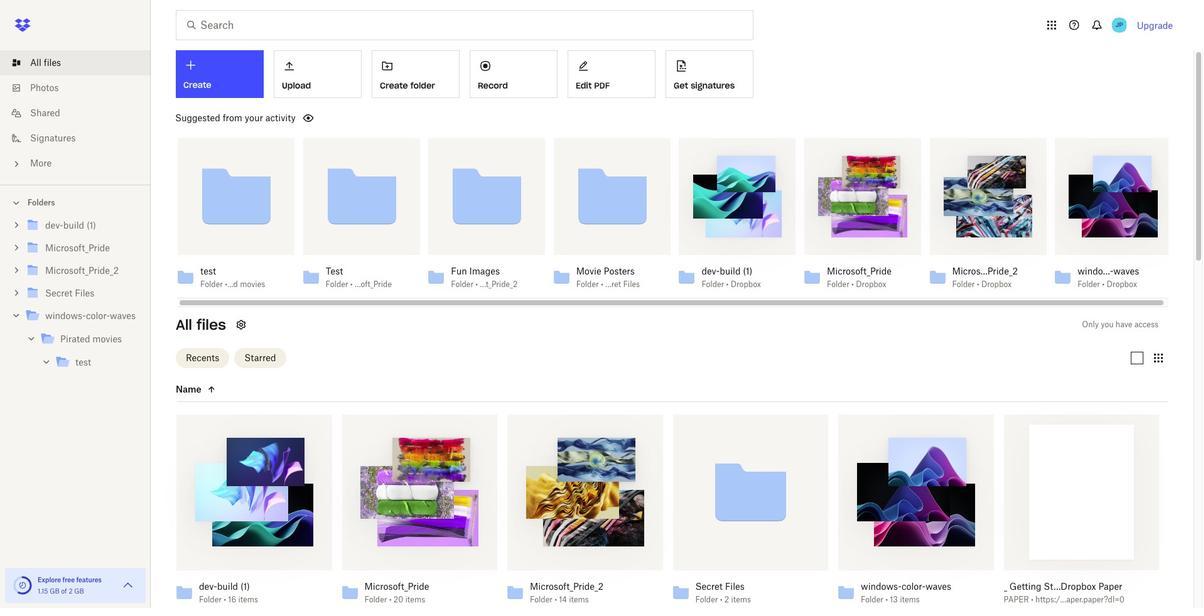 Task type: describe. For each thing, give the bounding box(es) containing it.
upgrade
[[1138, 20, 1174, 30]]

folder inside secret files folder • 2 items
[[696, 595, 718, 604]]

folder inside the test folder • …oft_pride
[[326, 280, 348, 289]]

folder • …t_pride_2 button
[[451, 280, 518, 290]]

only
[[1083, 320, 1099, 329]]

dropbox inside microsoft_pride folder • dropbox
[[856, 280, 887, 289]]

files inside movie posters folder • …ret files
[[623, 280, 640, 289]]

folder •…d movies button
[[200, 280, 267, 290]]

secret files link
[[25, 285, 141, 302]]

create folder
[[380, 80, 435, 91]]

• inside the test folder • …oft_pride
[[350, 280, 353, 289]]

folder inside microsoft_pride_2 folder • 14 items
[[530, 595, 553, 604]]

folder inside dev-build (1) folder • 16 items
[[199, 595, 222, 604]]

folder • dropbox button for dev-
[[702, 280, 769, 290]]

explore free features 1.15 gb of 2 gb
[[38, 576, 102, 595]]

share for test
[[354, 153, 380, 163]]

jp
[[1116, 21, 1124, 29]]

folder, microsoft_pride_2 row
[[503, 415, 663, 608]]

20
[[394, 595, 403, 604]]

suggested from your activity
[[175, 112, 296, 123]]

1 horizontal spatial all
[[176, 316, 192, 334]]

test button
[[326, 266, 392, 277]]

folder, windows-color-waves row
[[834, 415, 994, 608]]

windows-color-waves folder • 13 items
[[861, 581, 952, 604]]

_ getting st…dropbox paper button
[[1004, 581, 1127, 592]]

record
[[478, 80, 508, 91]]

all files list item
[[0, 50, 151, 75]]

(1) for dev-build (1) folder • 16 items
[[241, 581, 250, 591]]

folder inside movie posters folder • …ret files
[[577, 280, 599, 289]]

photos link
[[10, 75, 151, 101]]

folder, secret files row
[[668, 415, 829, 608]]

get signatures
[[674, 80, 735, 91]]

secret files button
[[696, 581, 801, 592]]

more
[[30, 158, 52, 168]]

color- for windows-color-waves
[[86, 310, 110, 321]]

share for windo…-waves
[[1107, 153, 1132, 163]]

secret for secret files
[[45, 288, 72, 298]]

secret files folder • 2 items
[[696, 581, 751, 604]]

folder, dev-build (1) row
[[172, 415, 332, 608]]

micros…pride_2 button
[[953, 266, 1019, 277]]

microsoft_pride for microsoft_pride folder • 20 items
[[365, 581, 429, 591]]

create folder button
[[372, 50, 460, 98]]

getting
[[1010, 581, 1042, 591]]

posters
[[604, 266, 635, 276]]

images
[[470, 266, 500, 276]]

recents button
[[176, 348, 229, 368]]

signatures
[[691, 80, 735, 91]]

more image
[[10, 158, 23, 170]]

• inside microsoft_pride folder • dropbox
[[852, 280, 854, 289]]

shared link
[[10, 101, 151, 126]]

1.15
[[38, 587, 48, 595]]

files for secret files folder • 2 items
[[725, 581, 745, 591]]

all inside "all files" link
[[30, 57, 41, 68]]

free
[[63, 576, 75, 584]]

microsoft_pride for microsoft_pride folder • dropbox
[[827, 266, 892, 276]]

list containing all files
[[0, 43, 151, 185]]

folder inside windo…-waves folder • dropbox
[[1078, 280, 1101, 289]]

_
[[1004, 581, 1008, 591]]

(1) for dev-build (1) folder • dropbox
[[743, 266, 753, 276]]

movie
[[577, 266, 602, 276]]

paper
[[1004, 595, 1029, 604]]

folder • …oft_pride button
[[326, 280, 392, 290]]

• inside micros…pride_2 folder • dropbox
[[977, 280, 980, 289]]

name
[[176, 384, 202, 394]]

microsoft_pride_2 for microsoft_pride_2
[[45, 265, 119, 276]]

• inside microsoft_pride folder • 20 items
[[389, 595, 392, 604]]

test
[[326, 266, 343, 276]]

items inside microsoft_pride_2 folder • 14 items
[[569, 595, 589, 604]]

13
[[890, 595, 898, 604]]

upload button
[[274, 50, 362, 98]]

access
[[1135, 320, 1159, 329]]

2 gb from the left
[[74, 587, 84, 595]]

file, _ getting started with dropbox paper.paper row
[[999, 415, 1160, 608]]

photos
[[30, 82, 59, 93]]

share for dev-build (1)
[[731, 153, 756, 163]]

_ getting st…dropbox paper paper • https:/…aper.paper?dl=0
[[1004, 581, 1125, 604]]

• inside dev-build (1) folder • dropbox
[[727, 280, 729, 289]]

signatures
[[30, 133, 76, 143]]

• inside dev-build (1) folder • 16 items
[[224, 595, 226, 604]]

• inside the 'windows-color-waves folder • 13 items'
[[886, 595, 888, 604]]

folders
[[28, 198, 55, 207]]

fun
[[451, 266, 467, 276]]

windows- for windows-color-waves folder • 13 items
[[861, 581, 902, 591]]

folder inside micros…pride_2 folder • dropbox
[[953, 280, 975, 289]]

share button for microsoft_pride
[[848, 148, 889, 168]]

files inside "all files" link
[[44, 57, 61, 68]]

test for test folder •…d movies
[[200, 266, 216, 276]]

files for secret files
[[75, 288, 94, 298]]

folder inside microsoft_pride folder • dropbox
[[827, 280, 850, 289]]

your
[[245, 112, 263, 123]]

suggested
[[175, 112, 220, 123]]

recents
[[186, 352, 219, 363]]

16
[[228, 595, 236, 604]]

dropbox inside dev-build (1) folder • dropbox
[[731, 280, 761, 289]]

0 horizontal spatial movies
[[93, 334, 122, 344]]

pirated
[[60, 334, 90, 344]]

microsoft_pride_2 link
[[25, 263, 141, 280]]

Search in folder "Dropbox" text field
[[200, 18, 727, 33]]

edit pdf
[[576, 80, 610, 91]]

get
[[674, 80, 688, 91]]

folder inside the 'windows-color-waves folder • 13 items'
[[861, 595, 884, 604]]

fun images folder • …t_pride_2
[[451, 266, 518, 289]]

waves for windows-color-waves
[[110, 310, 136, 321]]

folder settings image
[[234, 317, 249, 332]]

upload
[[282, 80, 311, 91]]

dev-build (1) button for dev-build (1) folder • dropbox
[[702, 266, 769, 277]]

pdf
[[595, 80, 610, 91]]

create for create folder
[[380, 80, 408, 91]]

items inside dev-build (1) folder • 16 items
[[238, 595, 258, 604]]

activity
[[266, 112, 296, 123]]

folder inside dev-build (1) folder • dropbox
[[702, 280, 725, 289]]

starred button
[[234, 348, 286, 368]]

folder • dropbox button for windo…-
[[1078, 280, 1145, 290]]

• inside fun images folder • …t_pride_2
[[476, 280, 478, 289]]

dev- for dev-build (1) folder • dropbox
[[702, 266, 720, 276]]

build for dev-build (1) folder • 16 items
[[217, 581, 238, 591]]

all files link
[[10, 50, 151, 75]]

…ret
[[606, 280, 621, 289]]

microsoft_pride_2 folder • 14 items
[[530, 581, 604, 604]]

test folder •…d movies
[[200, 266, 265, 289]]

group containing dev-build (1)
[[0, 212, 151, 382]]

dropbox inside micros…pride_2 folder • dropbox
[[982, 280, 1012, 289]]



Task type: locate. For each thing, give the bounding box(es) containing it.
1 items from the left
[[238, 595, 258, 604]]

0 horizontal spatial windows-
[[45, 310, 86, 321]]

2 share from the left
[[354, 153, 380, 163]]

folder, microsoft_pride row
[[337, 415, 498, 608]]

items inside microsoft_pride folder • 20 items
[[406, 595, 425, 604]]

folders button
[[0, 193, 151, 212]]

4 folder • dropbox button from the left
[[1078, 280, 1145, 290]]

share button for test
[[221, 148, 262, 168]]

1 vertical spatial microsoft_pride button
[[365, 581, 470, 592]]

0 horizontal spatial secret
[[45, 288, 72, 298]]

1 horizontal spatial waves
[[926, 581, 952, 591]]

dev- for dev-build (1)
[[45, 220, 63, 231]]

all files inside "all files" link
[[30, 57, 61, 68]]

2 horizontal spatial waves
[[1114, 266, 1140, 276]]

movie posters folder • …ret files
[[577, 266, 640, 289]]

2 horizontal spatial (1)
[[743, 266, 753, 276]]

2 horizontal spatial dev-
[[702, 266, 720, 276]]

2 right of
[[69, 587, 73, 595]]

share
[[229, 153, 254, 163], [354, 153, 380, 163], [480, 153, 505, 163], [731, 153, 756, 163], [856, 153, 881, 163], [981, 153, 1007, 163], [1107, 153, 1132, 163]]

microsoft_pride inside group
[[45, 242, 110, 253]]

folder • dropbox button for micros…pride_2
[[953, 280, 1019, 290]]

1 vertical spatial microsoft_pride
[[827, 266, 892, 276]]

gb left of
[[50, 587, 59, 595]]

waves inside windo…-waves folder • dropbox
[[1114, 266, 1140, 276]]

0 vertical spatial files
[[44, 57, 61, 68]]

all files up 'recents'
[[176, 316, 226, 334]]

windows- inside the 'windows-color-waves folder • 13 items'
[[861, 581, 902, 591]]

microsoft_pride
[[45, 242, 110, 253], [827, 266, 892, 276], [365, 581, 429, 591]]

microsoft_pride_2 up the 14 on the bottom left
[[530, 581, 604, 591]]

(1) inside dev-build (1) folder • 16 items
[[241, 581, 250, 591]]

1 vertical spatial build
[[720, 266, 741, 276]]

7 share from the left
[[1107, 153, 1132, 163]]

0 vertical spatial secret
[[45, 288, 72, 298]]

1 horizontal spatial dev-
[[199, 581, 217, 591]]

0 vertical spatial dev-build (1) button
[[702, 266, 769, 277]]

0 vertical spatial microsoft_pride_2
[[45, 265, 119, 276]]

starred
[[245, 352, 276, 363]]

3 items from the left
[[569, 595, 589, 604]]

create up suggested
[[183, 80, 212, 90]]

all up photos
[[30, 57, 41, 68]]

2 inside explore free features 1.15 gb of 2 gb
[[69, 587, 73, 595]]

3 folder • dropbox button from the left
[[953, 280, 1019, 290]]

dev-build (1) button for dev-build (1) folder • 16 items
[[199, 581, 304, 592]]

0 horizontal spatial files
[[44, 57, 61, 68]]

build
[[63, 220, 84, 231], [720, 266, 741, 276], [217, 581, 238, 591]]

6 share from the left
[[981, 153, 1007, 163]]

items down windows-color-waves button
[[900, 595, 920, 604]]

3 share from the left
[[480, 153, 505, 163]]

test inside group
[[75, 357, 91, 368]]

items
[[238, 595, 258, 604], [406, 595, 425, 604], [569, 595, 589, 604], [732, 595, 751, 604], [900, 595, 920, 604]]

0 vertical spatial windows-
[[45, 310, 86, 321]]

1 vertical spatial waves
[[110, 310, 136, 321]]

3 share button from the left
[[472, 148, 513, 168]]

1 horizontal spatial 2
[[725, 595, 730, 604]]

build for dev-build (1) folder • dropbox
[[720, 266, 741, 276]]

files
[[44, 57, 61, 68], [197, 316, 226, 334]]

1 vertical spatial (1)
[[743, 266, 753, 276]]

7 share button from the left
[[1099, 148, 1140, 168]]

1 horizontal spatial microsoft_pride button
[[827, 266, 894, 277]]

0 horizontal spatial microsoft_pride_2
[[45, 265, 119, 276]]

0 horizontal spatial microsoft_pride button
[[365, 581, 470, 592]]

2 down secret files button on the bottom right of page
[[725, 595, 730, 604]]

4 items from the left
[[732, 595, 751, 604]]

st…dropbox
[[1044, 581, 1097, 591]]

microsoft_pride_2 for microsoft_pride_2 folder • 14 items
[[530, 581, 604, 591]]

dev-
[[45, 220, 63, 231], [702, 266, 720, 276], [199, 581, 217, 591]]

1 horizontal spatial (1)
[[241, 581, 250, 591]]

1 vertical spatial color-
[[902, 581, 926, 591]]

microsoft_pride folder • dropbox
[[827, 266, 892, 289]]

color- inside group
[[86, 310, 110, 321]]

list
[[0, 43, 151, 185]]

gb down "features"
[[74, 587, 84, 595]]

1 vertical spatial movies
[[93, 334, 122, 344]]

1 vertical spatial test
[[75, 357, 91, 368]]

2 items from the left
[[406, 595, 425, 604]]

windows-color-waves
[[45, 310, 136, 321]]

microsoft_pride button for microsoft_pride folder • 20 items
[[365, 581, 470, 592]]

0 horizontal spatial dev-
[[45, 220, 63, 231]]

1 vertical spatial dev-
[[702, 266, 720, 276]]

1 horizontal spatial test
[[200, 266, 216, 276]]

1 horizontal spatial windows-
[[861, 581, 902, 591]]

microsoft_pride folder • 20 items
[[365, 581, 429, 604]]

folder • dropbox button
[[702, 280, 769, 290], [827, 280, 894, 290], [953, 280, 1019, 290], [1078, 280, 1145, 290]]

microsoft_pride_2 inside group
[[45, 265, 119, 276]]

microsoft_pride button for microsoft_pride folder • dropbox
[[827, 266, 894, 277]]

0 horizontal spatial all files
[[30, 57, 61, 68]]

0 vertical spatial (1)
[[87, 220, 96, 231]]

create inside popup button
[[183, 80, 212, 90]]

(1) for dev-build (1)
[[87, 220, 96, 231]]

(1)
[[87, 220, 96, 231], [743, 266, 753, 276], [241, 581, 250, 591]]

2 vertical spatial waves
[[926, 581, 952, 591]]

secret files
[[45, 288, 94, 298]]

1 horizontal spatial all files
[[176, 316, 226, 334]]

test link
[[55, 354, 141, 371]]

1 vertical spatial all files
[[176, 316, 226, 334]]

1 dropbox from the left
[[731, 280, 761, 289]]

• inside secret files folder • 2 items
[[720, 595, 723, 604]]

pirated movies
[[60, 334, 122, 344]]

you
[[1101, 320, 1114, 329]]

test down pirated movies link
[[75, 357, 91, 368]]

4 dropbox from the left
[[1107, 280, 1138, 289]]

(1) inside dev-build (1) folder • dropbox
[[743, 266, 753, 276]]

build inside dev-build (1) 'link'
[[63, 220, 84, 231]]

windows- inside group
[[45, 310, 86, 321]]

2 dropbox from the left
[[856, 280, 887, 289]]

5 share from the left
[[856, 153, 881, 163]]

microsoft_pride button
[[827, 266, 894, 277], [365, 581, 470, 592]]

1 horizontal spatial files
[[623, 280, 640, 289]]

share button for micros…pride_2
[[974, 148, 1014, 168]]

1 horizontal spatial movies
[[240, 280, 265, 289]]

0 horizontal spatial create
[[183, 80, 212, 90]]

dev-build (1) link
[[25, 217, 141, 234]]

0 vertical spatial microsoft_pride
[[45, 242, 110, 253]]

1 horizontal spatial secret
[[696, 581, 723, 591]]

windows-color-waves button
[[861, 581, 967, 592]]

items right 16
[[238, 595, 258, 604]]

2 horizontal spatial files
[[725, 581, 745, 591]]

0 vertical spatial dev-
[[45, 220, 63, 231]]

…oft_pride
[[355, 280, 392, 289]]

test inside test folder •…d movies
[[200, 266, 216, 276]]

secret inside secret files folder • 2 items
[[696, 581, 723, 591]]

explore
[[38, 576, 61, 584]]

1 horizontal spatial color-
[[902, 581, 926, 591]]

share button
[[221, 148, 262, 168], [347, 148, 387, 168], [472, 148, 513, 168], [723, 148, 764, 168], [848, 148, 889, 168], [974, 148, 1014, 168], [1099, 148, 1140, 168]]

share button for dev-build (1)
[[723, 148, 764, 168]]

items down secret files button on the bottom right of page
[[732, 595, 751, 604]]

2
[[69, 587, 73, 595], [725, 595, 730, 604]]

pirated movies link
[[40, 331, 141, 348]]

1 folder • dropbox button from the left
[[702, 280, 769, 290]]

• inside _ getting st…dropbox paper paper • https:/…aper.paper?dl=0
[[1031, 595, 1034, 604]]

folder inside microsoft_pride folder • 20 items
[[365, 595, 387, 604]]

create left folder
[[380, 80, 408, 91]]

2 vertical spatial dev-
[[199, 581, 217, 591]]

2 vertical spatial build
[[217, 581, 238, 591]]

0 horizontal spatial 2
[[69, 587, 73, 595]]

0 horizontal spatial gb
[[50, 587, 59, 595]]

14
[[559, 595, 567, 604]]

1 vertical spatial secret
[[696, 581, 723, 591]]

0 horizontal spatial color-
[[86, 310, 110, 321]]

windows-color-waves link
[[25, 308, 141, 325]]

movies right •…d
[[240, 280, 265, 289]]

windows- down secret files
[[45, 310, 86, 321]]

0 vertical spatial movies
[[240, 280, 265, 289]]

files
[[623, 280, 640, 289], [75, 288, 94, 298], [725, 581, 745, 591]]

test up folder •…d movies button
[[200, 266, 216, 276]]

0 horizontal spatial (1)
[[87, 220, 96, 231]]

share for test
[[229, 153, 254, 163]]

1 horizontal spatial microsoft_pride_2
[[530, 581, 604, 591]]

0 vertical spatial all
[[30, 57, 41, 68]]

1 horizontal spatial create
[[380, 80, 408, 91]]

microsoft_pride_2 inside row
[[530, 581, 604, 591]]

0 horizontal spatial files
[[75, 288, 94, 298]]

0 vertical spatial build
[[63, 220, 84, 231]]

items right 20 on the left bottom of page
[[406, 595, 425, 604]]

micros…pride_2
[[953, 266, 1018, 276]]

all up 'recents'
[[176, 316, 192, 334]]

share for micros…pride_2
[[981, 153, 1007, 163]]

dev- inside dev-build (1) folder • dropbox
[[702, 266, 720, 276]]

folder inside test folder •…d movies
[[200, 280, 223, 289]]

1 horizontal spatial gb
[[74, 587, 84, 595]]

1 vertical spatial microsoft_pride_2
[[530, 581, 604, 591]]

1 horizontal spatial microsoft_pride
[[365, 581, 429, 591]]

1 share button from the left
[[221, 148, 262, 168]]

• inside movie posters folder • …ret files
[[601, 280, 604, 289]]

windows-
[[45, 310, 86, 321], [861, 581, 902, 591]]

build inside dev-build (1) folder • 16 items
[[217, 581, 238, 591]]

6 share button from the left
[[974, 148, 1014, 168]]

shared
[[30, 107, 60, 118]]

2 inside secret files folder • 2 items
[[725, 595, 730, 604]]

group
[[0, 212, 151, 382]]

items down microsoft_pride_2 button
[[569, 595, 589, 604]]

1 share from the left
[[229, 153, 254, 163]]

quota usage element
[[13, 575, 33, 596]]

0 horizontal spatial dev-build (1) button
[[199, 581, 304, 592]]

microsoft_pride button inside row
[[365, 581, 470, 592]]

all files
[[30, 57, 61, 68], [176, 316, 226, 334]]

2 vertical spatial (1)
[[241, 581, 250, 591]]

• inside microsoft_pride_2 folder • 14 items
[[555, 595, 557, 604]]

movies up test link
[[93, 334, 122, 344]]

folder inside fun images folder • …t_pride_2
[[451, 280, 474, 289]]

test folder • …oft_pride
[[326, 266, 392, 289]]

share for fun images
[[480, 153, 505, 163]]

all
[[30, 57, 41, 68], [176, 316, 192, 334]]

1 vertical spatial all
[[176, 316, 192, 334]]

dev-build (1) button
[[702, 266, 769, 277], [199, 581, 304, 592]]

build inside dev-build (1) folder • dropbox
[[720, 266, 741, 276]]

share button for fun images
[[472, 148, 513, 168]]

0 horizontal spatial waves
[[110, 310, 136, 321]]

0 horizontal spatial microsoft_pride
[[45, 242, 110, 253]]

create for create
[[183, 80, 212, 90]]

dev-build (1) folder • dropbox
[[702, 266, 761, 289]]

edit pdf button
[[568, 50, 656, 98]]

1 gb from the left
[[50, 587, 59, 595]]

share button for windo…-waves
[[1099, 148, 1140, 168]]

windo…-waves folder • dropbox
[[1078, 266, 1140, 289]]

test for test
[[75, 357, 91, 368]]

all files up photos
[[30, 57, 61, 68]]

2 folder • dropbox button from the left
[[827, 280, 894, 290]]

items inside the 'windows-color-waves folder • 13 items'
[[900, 595, 920, 604]]

0 horizontal spatial build
[[63, 220, 84, 231]]

share button for test
[[347, 148, 387, 168]]

dropbox
[[731, 280, 761, 289], [856, 280, 887, 289], [982, 280, 1012, 289], [1107, 280, 1138, 289]]

features
[[76, 576, 102, 584]]

…t_pride_2
[[480, 280, 518, 289]]

4 share from the left
[[731, 153, 756, 163]]

movies inside test folder •…d movies
[[240, 280, 265, 289]]

dev- inside dev-build (1) folder • 16 items
[[199, 581, 217, 591]]

0 vertical spatial microsoft_pride button
[[827, 266, 894, 277]]

folder • dropbox button for microsoft_pride
[[827, 280, 894, 290]]

items inside secret files folder • 2 items
[[732, 595, 751, 604]]

files inside secret files folder • 2 items
[[725, 581, 745, 591]]

of
[[61, 587, 67, 595]]

micros…pride_2 folder • dropbox
[[953, 266, 1018, 289]]

microsoft_pride inside row
[[365, 581, 429, 591]]

microsoft_pride for microsoft_pride
[[45, 242, 110, 253]]

0 vertical spatial waves
[[1114, 266, 1140, 276]]

0 horizontal spatial test
[[75, 357, 91, 368]]

waves for windows-color-waves folder • 13 items
[[926, 581, 952, 591]]

(1) inside 'link'
[[87, 220, 96, 231]]

fun images button
[[451, 266, 518, 277]]

0 vertical spatial all files
[[30, 57, 61, 68]]

folder
[[411, 80, 435, 91]]

5 share button from the left
[[848, 148, 889, 168]]

dev- for dev-build (1) folder • 16 items
[[199, 581, 217, 591]]

windo…-
[[1078, 266, 1114, 276]]

create inside button
[[380, 80, 408, 91]]

dev- inside 'link'
[[45, 220, 63, 231]]

record button
[[470, 50, 558, 98]]

2 horizontal spatial microsoft_pride
[[827, 266, 892, 276]]

0 vertical spatial test
[[200, 266, 216, 276]]

get signatures button
[[666, 50, 754, 98]]

dev-build (1)
[[45, 220, 96, 231]]

•…d
[[225, 280, 238, 289]]

2 share button from the left
[[347, 148, 387, 168]]

folder • …ret files button
[[577, 280, 643, 290]]

color- for windows-color-waves folder • 13 items
[[902, 581, 926, 591]]

1 vertical spatial dev-build (1) button
[[199, 581, 304, 592]]

1 horizontal spatial dev-build (1) button
[[702, 266, 769, 277]]

0 horizontal spatial all
[[30, 57, 41, 68]]

dev-build (1) button inside row
[[199, 581, 304, 592]]

dropbox inside windo…-waves folder • dropbox
[[1107, 280, 1138, 289]]

windows- for windows-color-waves
[[45, 310, 86, 321]]

secret
[[45, 288, 72, 298], [696, 581, 723, 591]]

files left folder settings icon
[[197, 316, 226, 334]]

2 horizontal spatial build
[[720, 266, 741, 276]]

files up photos
[[44, 57, 61, 68]]

2 vertical spatial microsoft_pride
[[365, 581, 429, 591]]

windo…-waves button
[[1078, 266, 1145, 277]]

share for microsoft_pride
[[856, 153, 881, 163]]

1 vertical spatial files
[[197, 316, 226, 334]]

microsoft_pride link
[[25, 240, 141, 257]]

1 horizontal spatial build
[[217, 581, 238, 591]]

build for dev-build (1)
[[63, 220, 84, 231]]

https:/…aper.paper?dl=0
[[1036, 595, 1125, 604]]

have
[[1116, 320, 1133, 329]]

paper
[[1099, 581, 1123, 591]]

waves inside group
[[110, 310, 136, 321]]

windows- up 13
[[861, 581, 902, 591]]

3 dropbox from the left
[[982, 280, 1012, 289]]

gb
[[50, 587, 59, 595], [74, 587, 84, 595]]

4 share button from the left
[[723, 148, 764, 168]]

movie posters button
[[577, 266, 643, 277]]

• inside windo…-waves folder • dropbox
[[1103, 280, 1105, 289]]

files inside group
[[75, 288, 94, 298]]

edit
[[576, 80, 592, 91]]

color-
[[86, 310, 110, 321], [902, 581, 926, 591]]

1 vertical spatial windows-
[[861, 581, 902, 591]]

microsoft_pride_2 down microsoft_pride link
[[45, 265, 119, 276]]

create button
[[176, 50, 264, 98]]

secret for secret files folder • 2 items
[[696, 581, 723, 591]]

dev-build (1) folder • 16 items
[[199, 581, 258, 604]]

0 vertical spatial color-
[[86, 310, 110, 321]]

waves inside the 'windows-color-waves folder • 13 items'
[[926, 581, 952, 591]]

color- inside the 'windows-color-waves folder • 13 items'
[[902, 581, 926, 591]]

1 horizontal spatial files
[[197, 316, 226, 334]]

jp button
[[1110, 15, 1130, 35]]

5 items from the left
[[900, 595, 920, 604]]

signatures link
[[10, 126, 151, 151]]

dropbox image
[[10, 13, 35, 38]]



Task type: vqa. For each thing, say whether or not it's contained in the screenshot.


